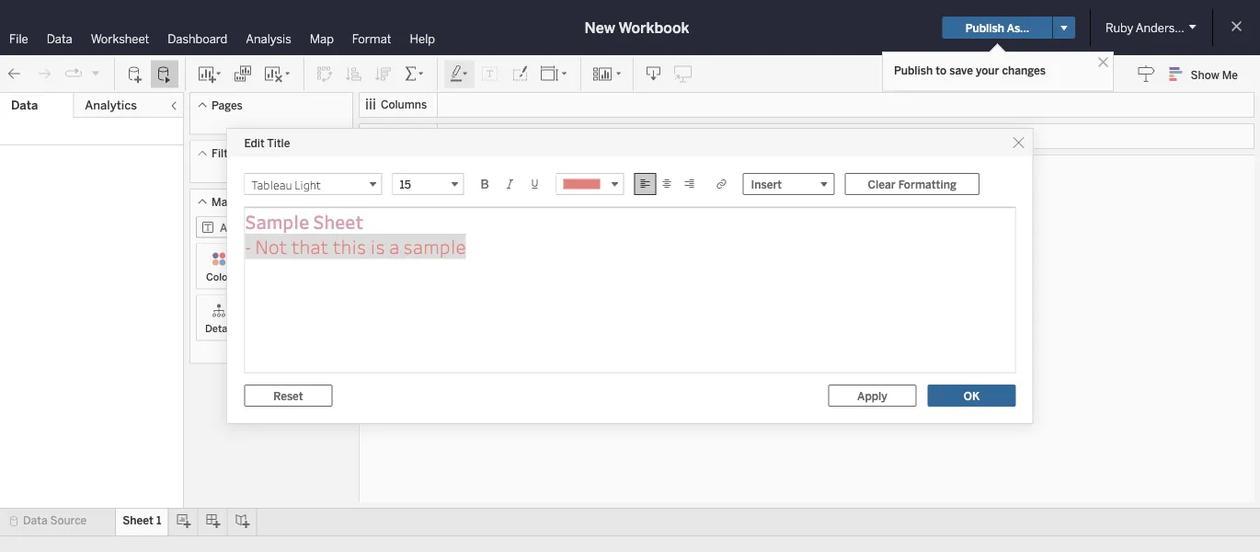 Task type: describe. For each thing, give the bounding box(es) containing it.
apply
[[858, 389, 888, 402]]

show me
[[1191, 68, 1238, 81]]

show me button
[[1162, 60, 1255, 88]]

data source
[[23, 514, 87, 527]]

as...
[[1007, 21, 1030, 34]]

sort ascending image
[[345, 65, 363, 83]]

new
[[585, 19, 615, 36]]

reset
[[274, 389, 303, 402]]

resume auto updates image
[[155, 65, 174, 83]]

new data source image
[[126, 65, 144, 83]]

publish as... button
[[943, 17, 1053, 39]]

format
[[352, 31, 392, 46]]

show
[[1191, 68, 1220, 81]]

ok
[[964, 389, 980, 402]]

sort descending image
[[374, 65, 393, 83]]

worksheet
[[91, 31, 149, 46]]

ruby anderson
[[1106, 20, 1189, 35]]

edit
[[244, 136, 265, 149]]

changes
[[1002, 63, 1046, 77]]

columns
[[381, 98, 427, 111]]

rows
[[381, 129, 408, 143]]

0 vertical spatial data
[[47, 31, 72, 46]]

swap rows and columns image
[[316, 65, 334, 83]]

1 vertical spatial data
[[11, 98, 38, 113]]

1 vertical spatial sheet 1
[[123, 514, 161, 527]]

publish as...
[[966, 21, 1030, 34]]

redo image
[[35, 65, 53, 83]]

ruby
[[1106, 20, 1134, 35]]

0 vertical spatial sheet
[[366, 164, 416, 190]]

download image
[[645, 65, 663, 83]]

reset button
[[244, 385, 333, 407]]

marks
[[212, 195, 244, 208]]

format workbook image
[[511, 65, 529, 83]]

0 vertical spatial 1
[[420, 164, 431, 190]]

data guide image
[[1138, 64, 1156, 83]]

clear sheet image
[[263, 65, 293, 83]]

formatting
[[899, 177, 957, 191]]

title
[[267, 136, 290, 149]]

replay animation image
[[64, 65, 83, 83]]

save
[[950, 63, 973, 77]]

publish for publish to save your changes
[[894, 63, 933, 77]]

workbook
[[619, 19, 690, 36]]

clear formatting
[[868, 177, 957, 191]]

source
[[50, 514, 87, 527]]

replay animation image
[[90, 67, 101, 78]]



Task type: vqa. For each thing, say whether or not it's contained in the screenshot.
The Worksheet
yes



Task type: locate. For each thing, give the bounding box(es) containing it.
me
[[1222, 68, 1238, 81]]

0 vertical spatial sheet 1
[[366, 164, 431, 190]]

0 horizontal spatial sheet
[[123, 514, 154, 527]]

sheet 1 right source
[[123, 514, 161, 527]]

data
[[47, 31, 72, 46], [11, 98, 38, 113], [23, 514, 47, 527]]

publish inside button
[[966, 21, 1005, 34]]

publish left the to
[[894, 63, 933, 77]]

your
[[976, 63, 1000, 77]]

collapse image
[[168, 100, 179, 111]]

1 vertical spatial 1
[[156, 514, 161, 527]]

2 vertical spatial data
[[23, 514, 47, 527]]

0 horizontal spatial publish
[[894, 63, 933, 77]]

publish for publish as...
[[966, 21, 1005, 34]]

undo image
[[6, 65, 24, 83]]

0 vertical spatial publish
[[966, 21, 1005, 34]]

sheet 1
[[366, 164, 431, 190], [123, 514, 161, 527]]

file
[[9, 31, 28, 46]]

publish left as...
[[966, 21, 1005, 34]]

1 horizontal spatial sheet
[[366, 164, 416, 190]]

analytics
[[85, 98, 137, 113]]

1 right source
[[156, 514, 161, 527]]

show/hide cards image
[[593, 65, 622, 83]]

to use edit in desktop, save the workbook outside of personal space image
[[674, 65, 693, 83]]

new workbook
[[585, 19, 690, 36]]

sheet down the rows
[[366, 164, 416, 190]]

map
[[310, 31, 334, 46]]

apply button
[[829, 385, 917, 407]]

new worksheet image
[[197, 65, 223, 83]]

detail
[[205, 322, 233, 334]]

anderson
[[1136, 20, 1189, 35]]

data up replay animation image
[[47, 31, 72, 46]]

publish to save your changes
[[894, 63, 1046, 77]]

clear
[[868, 177, 896, 191]]

duplicate image
[[234, 65, 252, 83]]

ok button
[[928, 385, 1016, 407]]

totals image
[[404, 65, 426, 83]]

0 horizontal spatial 1
[[156, 514, 161, 527]]

edit title dialog
[[228, 129, 1033, 423]]

1 horizontal spatial sheet 1
[[366, 164, 431, 190]]

edit title
[[244, 136, 290, 149]]

1 horizontal spatial 1
[[420, 164, 431, 190]]

data left source
[[23, 514, 47, 527]]

close image
[[1095, 53, 1112, 71]]

pages
[[212, 98, 243, 112]]

data down undo icon
[[11, 98, 38, 113]]

1 horizontal spatial publish
[[966, 21, 1005, 34]]

to
[[936, 63, 947, 77]]

clear formatting button
[[845, 173, 980, 195]]

fit image
[[540, 65, 570, 83]]

help
[[410, 31, 435, 46]]

dashboard
[[168, 31, 228, 46]]

color
[[206, 271, 232, 283]]

1 vertical spatial publish
[[894, 63, 933, 77]]

sheet right source
[[123, 514, 154, 527]]

highlight image
[[449, 65, 470, 83]]

sheet
[[366, 164, 416, 190], [123, 514, 154, 527]]

1 down columns
[[420, 164, 431, 190]]

publish
[[966, 21, 1005, 34], [894, 63, 933, 77]]

show labels image
[[481, 65, 500, 83]]

sheet 1 down the rows
[[366, 164, 431, 190]]

filters
[[212, 147, 244, 160]]

1 vertical spatial sheet
[[123, 514, 154, 527]]

1
[[420, 164, 431, 190], [156, 514, 161, 527]]

analysis
[[246, 31, 291, 46]]

0 horizontal spatial sheet 1
[[123, 514, 161, 527]]



